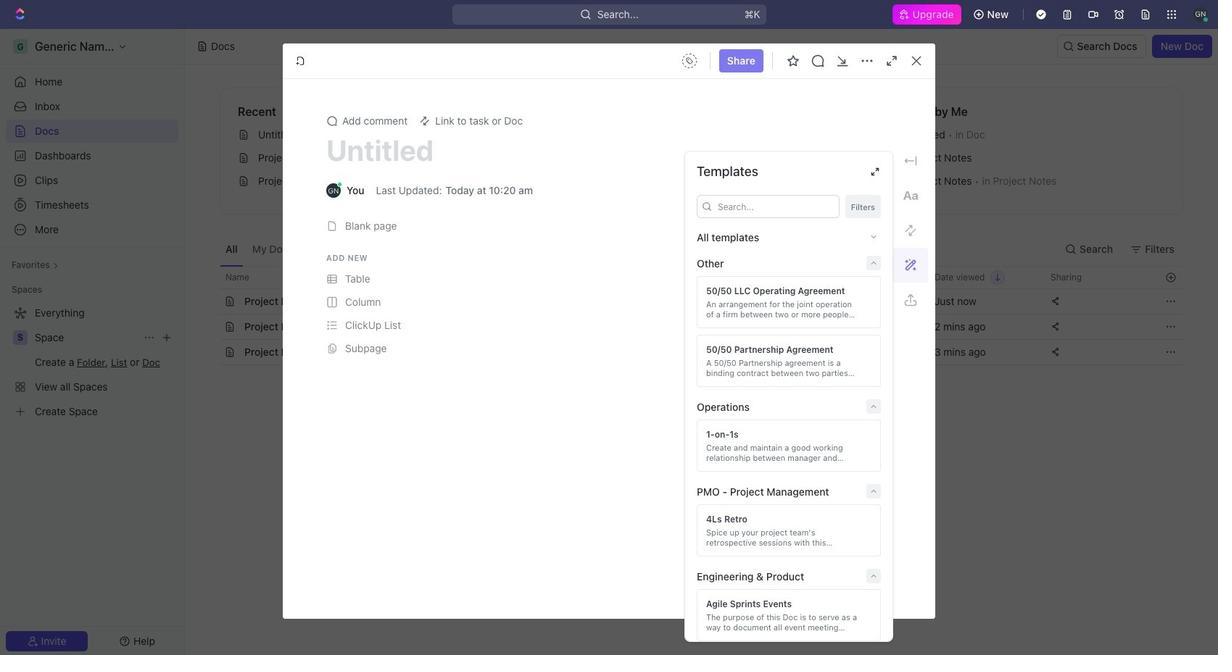Task type: vqa. For each thing, say whether or not it's contained in the screenshot.
no favorited docs IMAGE
yes



Task type: describe. For each thing, give the bounding box(es) containing it.
sidebar navigation
[[0, 29, 185, 656]]

2 row from the top
[[204, 289, 1184, 315]]

cell for third row from the top of the page
[[204, 315, 220, 340]]



Task type: locate. For each thing, give the bounding box(es) containing it.
2 vertical spatial cell
[[204, 340, 220, 365]]

cell for 1st row from the bottom of the page
[[204, 340, 220, 365]]

2 cell from the top
[[204, 315, 220, 340]]

cell for 3rd row from the bottom of the page
[[204, 289, 220, 314]]

table
[[204, 266, 1184, 366]]

cell
[[204, 289, 220, 314], [204, 315, 220, 340], [204, 340, 220, 365]]

1 vertical spatial cell
[[204, 315, 220, 340]]

3 cell from the top
[[204, 340, 220, 365]]

row
[[204, 266, 1184, 289], [204, 289, 1184, 315], [204, 314, 1184, 340], [204, 340, 1184, 366]]

tab list
[[220, 232, 579, 266]]

Search... text field
[[718, 196, 835, 218]]

0 vertical spatial cell
[[204, 289, 220, 314]]

space, , element
[[13, 331, 28, 345]]

1 row from the top
[[204, 266, 1184, 289]]

3 row from the top
[[204, 314, 1184, 340]]

no favorited docs image
[[673, 121, 731, 179]]

4 row from the top
[[204, 340, 1184, 366]]

column header
[[204, 266, 220, 289]]

dropdown menu image
[[678, 49, 701, 73]]

1 cell from the top
[[204, 289, 220, 314]]



